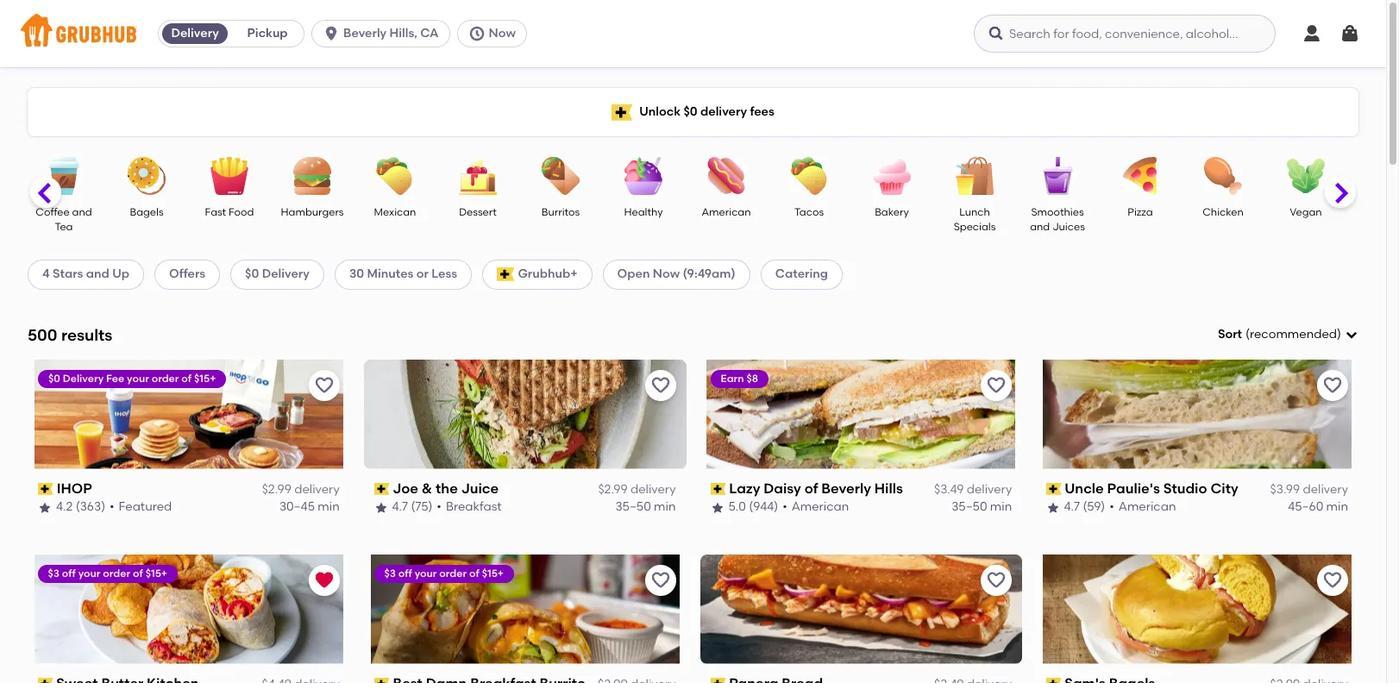Task type: describe. For each thing, give the bounding box(es) containing it.
)
[[1337, 327, 1341, 342]]

and for coffee and tea
[[72, 206, 92, 218]]

2 horizontal spatial svg image
[[1302, 23, 1322, 44]]

featured
[[119, 500, 172, 514]]

pizza image
[[1110, 157, 1171, 195]]

lazy daisy of beverly hills
[[729, 480, 903, 497]]

minutes
[[367, 267, 414, 281]]

$8
[[747, 372, 758, 385]]

1 horizontal spatial $15+
[[194, 372, 216, 385]]

save this restaurant image for the joe & the juice logo
[[650, 375, 671, 396]]

lazy
[[729, 480, 760, 497]]

open
[[617, 267, 650, 281]]

grubhub plus flag logo image for unlock $0 delivery fees
[[612, 104, 632, 120]]

$3 for sweet butter kitchen logo
[[48, 567, 60, 579]]

daisy
[[764, 480, 801, 497]]

• american for studio
[[1110, 500, 1177, 514]]

smoothies and juices image
[[1027, 157, 1088, 195]]

grubhub+
[[518, 267, 578, 281]]

• breakfast
[[437, 500, 502, 514]]

subscription pass image for best damn breakfast burrito logo
[[374, 678, 389, 683]]

save this restaurant image for ihop
[[314, 375, 334, 396]]

results
[[61, 325, 112, 345]]

$3 off your order of $15+ for best damn breakfast burrito logo
[[385, 567, 504, 579]]

bagels
[[130, 206, 164, 218]]

lunch specials image
[[945, 157, 1005, 195]]

sam's bagels logo image
[[1043, 554, 1352, 664]]

4.7 (59)
[[1065, 500, 1106, 514]]

1 horizontal spatial order
[[152, 372, 179, 385]]

500
[[28, 325, 57, 345]]

(363)
[[76, 500, 105, 514]]

tea
[[55, 221, 73, 233]]

subscription pass image for ihop
[[38, 483, 53, 495]]

svg image inside field
[[1345, 328, 1359, 342]]

• for uncle paulie's studio city
[[1110, 500, 1115, 514]]

joe & the juice
[[393, 480, 499, 497]]

$3.49
[[934, 482, 964, 497]]

dessert image
[[448, 157, 508, 195]]

save this restaurant image for lazy daisy of beverly hills
[[986, 375, 1007, 396]]

tacos image
[[779, 157, 839, 195]]

5.0 (944)
[[729, 500, 778, 514]]

min for lazy
[[990, 500, 1012, 514]]

5.0
[[729, 500, 746, 514]]

$0 delivery
[[245, 267, 310, 281]]

coffee
[[36, 206, 70, 218]]

4.2 (363)
[[56, 500, 105, 514]]

off for best damn breakfast burrito logo
[[399, 567, 412, 579]]

best damn breakfast burrito logo image
[[364, 554, 686, 664]]

star icon image for joe & the juice
[[374, 501, 388, 515]]

the
[[436, 480, 458, 497]]

american for uncle
[[1119, 500, 1177, 514]]

smoothies
[[1031, 206, 1084, 218]]

$2.99 for joe & the juice
[[598, 482, 628, 497]]

off for sweet butter kitchen logo
[[62, 567, 76, 579]]

save this restaurant image for uncle paulie's studio city logo
[[1322, 375, 1343, 396]]

beverly hills, ca button
[[312, 20, 457, 47]]

2 horizontal spatial $0
[[684, 104, 698, 119]]

unlock $0 delivery fees
[[639, 104, 775, 119]]

$3.49 delivery
[[934, 482, 1012, 497]]

pickup
[[247, 26, 288, 41]]

45–60 min
[[1288, 500, 1348, 514]]

now button
[[457, 20, 534, 47]]

lunch specials
[[954, 206, 996, 233]]

bakery
[[875, 206, 909, 218]]

paulie's
[[1108, 480, 1161, 497]]

catering
[[775, 267, 828, 281]]

beverly inside beverly hills, ca button
[[343, 26, 387, 41]]

city
[[1211, 480, 1239, 497]]

2 vertical spatial and
[[86, 267, 109, 281]]

$15+ for sweet butter kitchen logo
[[146, 567, 168, 579]]

joe
[[393, 480, 419, 497]]

stars
[[53, 267, 83, 281]]

earn $8
[[721, 372, 758, 385]]

$0 delivery fee your order of $15+
[[48, 372, 216, 385]]

up
[[112, 267, 129, 281]]

4.7 (75)
[[392, 500, 433, 514]]

mexican image
[[365, 157, 425, 195]]

smoothies and juices
[[1030, 206, 1085, 233]]

subscription pass image for panera bread logo
[[710, 678, 726, 683]]

juice
[[461, 480, 499, 497]]

4
[[42, 267, 50, 281]]

specials
[[954, 221, 996, 233]]

grubhub plus flag logo image for grubhub+
[[497, 268, 514, 282]]

$2.99 delivery for joe & the juice
[[598, 482, 676, 497]]

american image
[[696, 157, 757, 195]]

svg image for beverly hills, ca
[[323, 25, 340, 42]]

of right 'daisy'
[[805, 480, 818, 497]]

saved restaurant image
[[314, 570, 334, 591]]

(
[[1246, 327, 1250, 342]]

fee
[[106, 372, 124, 385]]

or
[[416, 267, 429, 281]]

beverly hills, ca
[[343, 26, 439, 41]]

• for joe & the juice
[[437, 500, 442, 514]]

offers
[[169, 267, 205, 281]]

hamburgers image
[[282, 157, 342, 195]]

0 horizontal spatial american
[[702, 206, 751, 218]]

$2.99 delivery for ihop
[[262, 482, 340, 497]]

uncle
[[1065, 480, 1105, 497]]

lazy daisy of beverly hills logo image
[[707, 360, 1016, 469]]

sort ( recommended )
[[1218, 327, 1341, 342]]

delivery for $0 delivery fee your order of $15+
[[63, 372, 104, 385]]

$3 for best damn breakfast burrito logo
[[385, 567, 396, 579]]

burritos image
[[531, 157, 591, 195]]

(75)
[[411, 500, 433, 514]]

hills
[[875, 480, 903, 497]]

fees
[[750, 104, 775, 119]]

$3 off your order of $15+ for sweet butter kitchen logo
[[48, 567, 168, 579]]

save this restaurant image for the sam's bagels logo
[[1322, 570, 1343, 591]]

recommended
[[1250, 327, 1337, 342]]

sort
[[1218, 327, 1242, 342]]

(944)
[[749, 500, 778, 514]]

(59)
[[1084, 500, 1106, 514]]

ihop
[[57, 480, 92, 497]]



Task type: locate. For each thing, give the bounding box(es) containing it.
$0 down "500"
[[48, 372, 60, 385]]

your down the (363)
[[79, 567, 101, 579]]

delivery button
[[159, 20, 231, 47]]

0 horizontal spatial $2.99
[[262, 482, 291, 497]]

open now (9:49am)
[[617, 267, 736, 281]]

order down "• breakfast"
[[440, 567, 467, 579]]

2 horizontal spatial your
[[415, 567, 437, 579]]

$3 down 4.2
[[48, 567, 60, 579]]

1 horizontal spatial 35–50
[[952, 500, 987, 514]]

delivery for joe & the juice
[[631, 482, 676, 497]]

order for best damn breakfast burrito logo
[[440, 567, 467, 579]]

subscription pass image
[[374, 678, 389, 683], [710, 678, 726, 683]]

• for ihop
[[110, 500, 114, 514]]

your
[[127, 372, 149, 385], [79, 567, 101, 579], [415, 567, 437, 579]]

0 horizontal spatial $3
[[48, 567, 60, 579]]

1 star icon image from the left
[[38, 501, 52, 515]]

order down • featured
[[103, 567, 131, 579]]

unlock
[[639, 104, 681, 119]]

subscription pass image for lazy daisy of beverly hills
[[710, 483, 726, 495]]

svg image
[[1340, 23, 1360, 44], [988, 25, 1005, 42], [1345, 328, 1359, 342]]

0 horizontal spatial subscription pass image
[[374, 678, 389, 683]]

min left 5.0
[[654, 500, 676, 514]]

&
[[422, 480, 433, 497]]

4.7
[[392, 500, 408, 514], [1065, 500, 1081, 514]]

$2.99 delivery
[[262, 482, 340, 497], [598, 482, 676, 497]]

0 vertical spatial grubhub plus flag logo image
[[612, 104, 632, 120]]

mexican
[[374, 206, 416, 218]]

1 vertical spatial delivery
[[262, 267, 310, 281]]

0 vertical spatial delivery
[[171, 26, 219, 41]]

0 horizontal spatial delivery
[[63, 372, 104, 385]]

•
[[110, 500, 114, 514], [437, 500, 442, 514], [783, 500, 787, 514], [1110, 500, 1115, 514]]

now right open
[[653, 267, 680, 281]]

30 minutes or less
[[349, 267, 457, 281]]

and for smoothies and juices
[[1030, 221, 1050, 233]]

1 horizontal spatial off
[[399, 567, 412, 579]]

vegan
[[1290, 206, 1322, 218]]

4.7 down joe
[[392, 500, 408, 514]]

30
[[349, 267, 364, 281]]

0 vertical spatial and
[[72, 206, 92, 218]]

1 $3 off your order of $15+ from the left
[[48, 567, 168, 579]]

1 vertical spatial beverly
[[822, 480, 871, 497]]

1 horizontal spatial 4.7
[[1065, 500, 1081, 514]]

0 horizontal spatial grubhub plus flag logo image
[[497, 268, 514, 282]]

0 horizontal spatial now
[[489, 26, 516, 41]]

svg image for now
[[468, 25, 485, 42]]

order right fee
[[152, 372, 179, 385]]

american for lazy
[[792, 500, 849, 514]]

food
[[229, 206, 254, 218]]

1 horizontal spatial $3 off your order of $15+
[[385, 567, 504, 579]]

1 horizontal spatial svg image
[[468, 25, 485, 42]]

and up tea
[[72, 206, 92, 218]]

45–60
[[1288, 500, 1324, 514]]

star icon image for uncle paulie's studio city
[[1047, 501, 1060, 515]]

0 horizontal spatial • american
[[783, 500, 849, 514]]

• american for of
[[783, 500, 849, 514]]

4.7 left (59)
[[1065, 500, 1081, 514]]

2 • from the left
[[437, 500, 442, 514]]

0 horizontal spatial $15+
[[146, 567, 168, 579]]

and down the "smoothies"
[[1030, 221, 1050, 233]]

min for joe
[[654, 500, 676, 514]]

0 horizontal spatial $0
[[48, 372, 60, 385]]

0 horizontal spatial order
[[103, 567, 131, 579]]

now right "ca"
[[489, 26, 516, 41]]

2 4.7 from the left
[[1065, 500, 1081, 514]]

4.2
[[56, 500, 73, 514]]

2 horizontal spatial order
[[440, 567, 467, 579]]

american down lazy daisy of beverly hills
[[792, 500, 849, 514]]

35–50
[[615, 500, 651, 514], [952, 500, 987, 514]]

star icon image left the "4.7 (59)" in the right bottom of the page
[[1047, 501, 1060, 515]]

1 horizontal spatial beverly
[[822, 480, 871, 497]]

1 horizontal spatial now
[[653, 267, 680, 281]]

delivery down "hamburgers"
[[262, 267, 310, 281]]

min right 30–45
[[318, 500, 340, 514]]

$3 off your order of $15+ down the (363)
[[48, 567, 168, 579]]

min down $3.49 delivery
[[990, 500, 1012, 514]]

grubhub plus flag logo image left unlock
[[612, 104, 632, 120]]

2 save this restaurant image from the left
[[986, 375, 1007, 396]]

of down breakfast
[[469, 567, 480, 579]]

delivery
[[700, 104, 747, 119], [294, 482, 340, 497], [631, 482, 676, 497], [967, 482, 1012, 497], [1303, 482, 1348, 497]]

2 vertical spatial delivery
[[63, 372, 104, 385]]

$0 for $0 delivery
[[245, 267, 259, 281]]

0 horizontal spatial $2.99 delivery
[[262, 482, 340, 497]]

• right (59)
[[1110, 500, 1115, 514]]

4 min from the left
[[1326, 500, 1348, 514]]

0 vertical spatial now
[[489, 26, 516, 41]]

2 $3 from the left
[[385, 567, 396, 579]]

0 vertical spatial $0
[[684, 104, 698, 119]]

2 35–50 from the left
[[952, 500, 987, 514]]

4 stars and up
[[42, 267, 129, 281]]

2 star icon image from the left
[[374, 501, 388, 515]]

beverly left hills on the bottom right of the page
[[822, 480, 871, 497]]

american down american image
[[702, 206, 751, 218]]

your for sweet butter kitchen logo
[[79, 567, 101, 579]]

healthy image
[[613, 157, 674, 195]]

hamburgers
[[281, 206, 344, 218]]

$3 right saved restaurant image
[[385, 567, 396, 579]]

hills,
[[390, 26, 417, 41]]

0 horizontal spatial off
[[62, 567, 76, 579]]

star icon image
[[38, 501, 52, 515], [374, 501, 388, 515], [710, 501, 724, 515], [1047, 501, 1060, 515]]

ihop logo image
[[28, 360, 350, 469]]

breakfast
[[446, 500, 502, 514]]

1 horizontal spatial $2.99
[[598, 482, 628, 497]]

1 vertical spatial now
[[653, 267, 680, 281]]

$3
[[48, 567, 60, 579], [385, 567, 396, 579]]

4 star icon image from the left
[[1047, 501, 1060, 515]]

1 $2.99 delivery from the left
[[262, 482, 340, 497]]

1 • from the left
[[110, 500, 114, 514]]

min for uncle
[[1326, 500, 1348, 514]]

your right fee
[[127, 372, 149, 385]]

pizza
[[1128, 206, 1153, 218]]

35–50 for lazy daisy of beverly hills
[[952, 500, 987, 514]]

1 vertical spatial $0
[[245, 267, 259, 281]]

studio
[[1164, 480, 1208, 497]]

1 35–50 min from the left
[[615, 500, 676, 514]]

tacos
[[794, 206, 824, 218]]

chicken image
[[1193, 157, 1253, 195]]

0 horizontal spatial 4.7
[[392, 500, 408, 514]]

min
[[318, 500, 340, 514], [654, 500, 676, 514], [990, 500, 1012, 514], [1326, 500, 1348, 514]]

1 vertical spatial and
[[1030, 221, 1050, 233]]

• american down lazy daisy of beverly hills
[[783, 500, 849, 514]]

less
[[432, 267, 457, 281]]

$3 off your order of $15+
[[48, 567, 168, 579], [385, 567, 504, 579]]

dessert
[[459, 206, 497, 218]]

star icon image for lazy daisy of beverly hills
[[710, 501, 724, 515]]

$2.99 for ihop
[[262, 482, 291, 497]]

save this restaurant image
[[650, 375, 671, 396], [1322, 375, 1343, 396], [650, 570, 671, 591], [986, 570, 1007, 591], [1322, 570, 1343, 591]]

4 • from the left
[[1110, 500, 1115, 514]]

1 horizontal spatial $2.99 delivery
[[598, 482, 676, 497]]

off down 4.7 (75)
[[399, 567, 412, 579]]

2 off from the left
[[399, 567, 412, 579]]

pickup button
[[231, 20, 304, 47]]

save this restaurant image for panera bread logo
[[986, 570, 1007, 591]]

delivery for $0 delivery
[[262, 267, 310, 281]]

save this restaurant button
[[309, 370, 340, 401], [645, 370, 676, 401], [981, 370, 1012, 401], [1317, 370, 1348, 401], [645, 565, 676, 596], [981, 565, 1012, 596], [1317, 565, 1348, 596]]

saved restaurant button
[[309, 565, 340, 596]]

2 horizontal spatial delivery
[[262, 267, 310, 281]]

35–50 min for joe & the juice
[[615, 500, 676, 514]]

burritos
[[542, 206, 580, 218]]

1 4.7 from the left
[[392, 500, 408, 514]]

• american
[[783, 500, 849, 514], [1110, 500, 1177, 514]]

delivery for lazy daisy of beverly hills
[[967, 482, 1012, 497]]

order
[[152, 372, 179, 385], [103, 567, 131, 579], [440, 567, 467, 579]]

juices
[[1053, 221, 1085, 233]]

$3.99 delivery
[[1270, 482, 1348, 497]]

0 horizontal spatial 35–50 min
[[615, 500, 676, 514]]

2 horizontal spatial $15+
[[482, 567, 504, 579]]

2 subscription pass image from the left
[[710, 678, 726, 683]]

1 horizontal spatial • american
[[1110, 500, 1177, 514]]

coffee and tea
[[36, 206, 92, 233]]

1 horizontal spatial save this restaurant image
[[986, 375, 1007, 396]]

• american down uncle paulie's studio city
[[1110, 500, 1177, 514]]

bagels image
[[116, 157, 177, 195]]

2 horizontal spatial american
[[1119, 500, 1177, 514]]

delivery left pickup
[[171, 26, 219, 41]]

0 horizontal spatial svg image
[[323, 25, 340, 42]]

star icon image left 4.7 (75)
[[374, 501, 388, 515]]

Search for food, convenience, alcohol... search field
[[974, 15, 1276, 53]]

• featured
[[110, 500, 172, 514]]

0 horizontal spatial $3 off your order of $15+
[[48, 567, 168, 579]]

healthy
[[624, 206, 663, 218]]

2 $2.99 from the left
[[598, 482, 628, 497]]

save this restaurant image
[[314, 375, 334, 396], [986, 375, 1007, 396]]

fast
[[205, 206, 226, 218]]

1 $3 from the left
[[48, 567, 60, 579]]

500 results
[[28, 325, 112, 345]]

delivery for uncle paulie's studio city
[[1303, 482, 1348, 497]]

1 save this restaurant image from the left
[[314, 375, 334, 396]]

sweet butter kitchen logo image
[[34, 554, 343, 664]]

1 horizontal spatial subscription pass image
[[710, 678, 726, 683]]

delivery
[[171, 26, 219, 41], [262, 267, 310, 281], [63, 372, 104, 385]]

$0 right unlock
[[684, 104, 698, 119]]

min right "45–60"
[[1326, 500, 1348, 514]]

uncle paulie's studio city logo image
[[1036, 360, 1359, 469]]

1 horizontal spatial $0
[[245, 267, 259, 281]]

35–50 for joe & the juice
[[615, 500, 651, 514]]

30–45
[[279, 500, 315, 514]]

2 $2.99 delivery from the left
[[598, 482, 676, 497]]

35–50 min for lazy daisy of beverly hills
[[952, 500, 1012, 514]]

and inside smoothies and juices
[[1030, 221, 1050, 233]]

bakery image
[[862, 157, 922, 195]]

• right (75)
[[437, 500, 442, 514]]

$2.99
[[262, 482, 291, 497], [598, 482, 628, 497]]

0 horizontal spatial your
[[79, 567, 101, 579]]

• right the (363)
[[110, 500, 114, 514]]

american down uncle paulie's studio city
[[1119, 500, 1177, 514]]

subscription pass image for joe & the juice
[[374, 483, 389, 495]]

chicken
[[1203, 206, 1244, 218]]

vegan image
[[1276, 157, 1336, 195]]

1 35–50 from the left
[[615, 500, 651, 514]]

now inside button
[[489, 26, 516, 41]]

2 min from the left
[[654, 500, 676, 514]]

2 • american from the left
[[1110, 500, 1177, 514]]

your for best damn breakfast burrito logo
[[415, 567, 437, 579]]

earn
[[721, 372, 744, 385]]

subscription pass image for uncle paulie's studio city
[[1047, 483, 1062, 495]]

grubhub plus flag logo image
[[612, 104, 632, 120], [497, 268, 514, 282]]

0 horizontal spatial beverly
[[343, 26, 387, 41]]

and
[[72, 206, 92, 218], [1030, 221, 1050, 233], [86, 267, 109, 281]]

1 vertical spatial grubhub plus flag logo image
[[497, 268, 514, 282]]

$0 for $0 delivery fee your order of $15+
[[48, 372, 60, 385]]

star icon image for ihop
[[38, 501, 52, 515]]

lunch
[[959, 206, 990, 218]]

1 off from the left
[[62, 567, 76, 579]]

your down (75)
[[415, 567, 437, 579]]

of down • featured
[[133, 567, 143, 579]]

none field containing sort
[[1218, 326, 1359, 344]]

subscription pass image
[[38, 483, 53, 495], [374, 483, 389, 495], [710, 483, 726, 495], [1047, 483, 1062, 495], [38, 678, 53, 683], [1047, 678, 1062, 683]]

main navigation navigation
[[0, 0, 1386, 67]]

$15+ for best damn breakfast burrito logo
[[482, 567, 504, 579]]

of
[[181, 372, 192, 385], [805, 480, 818, 497], [133, 567, 143, 579], [469, 567, 480, 579]]

star icon image left 5.0
[[710, 501, 724, 515]]

4.7 for uncle paulie's studio city
[[1065, 500, 1081, 514]]

30–45 min
[[279, 500, 340, 514]]

panera bread logo image
[[700, 554, 1022, 664]]

• down 'daisy'
[[783, 500, 787, 514]]

$15+
[[194, 372, 216, 385], [146, 567, 168, 579], [482, 567, 504, 579]]

1 • american from the left
[[783, 500, 849, 514]]

fast food image
[[199, 157, 260, 195]]

1 horizontal spatial your
[[127, 372, 149, 385]]

order for sweet butter kitchen logo
[[103, 567, 131, 579]]

• for lazy daisy of beverly hills
[[783, 500, 787, 514]]

1 horizontal spatial 35–50 min
[[952, 500, 1012, 514]]

(9:49am)
[[683, 267, 736, 281]]

1 min from the left
[[318, 500, 340, 514]]

1 subscription pass image from the left
[[374, 678, 389, 683]]

delivery inside button
[[171, 26, 219, 41]]

beverly left hills,
[[343, 26, 387, 41]]

svg image inside now button
[[468, 25, 485, 42]]

ca
[[420, 26, 439, 41]]

$3 off your order of $15+ down (75)
[[385, 567, 504, 579]]

$3.99
[[1270, 482, 1300, 497]]

3 star icon image from the left
[[710, 501, 724, 515]]

star icon image left 4.2
[[38, 501, 52, 515]]

svg image inside beverly hills, ca button
[[323, 25, 340, 42]]

None field
[[1218, 326, 1359, 344]]

off down 4.2
[[62, 567, 76, 579]]

delivery left fee
[[63, 372, 104, 385]]

3 min from the left
[[990, 500, 1012, 514]]

svg image
[[1302, 23, 1322, 44], [323, 25, 340, 42], [468, 25, 485, 42]]

0 vertical spatial beverly
[[343, 26, 387, 41]]

1 horizontal spatial $3
[[385, 567, 396, 579]]

off
[[62, 567, 76, 579], [399, 567, 412, 579]]

1 horizontal spatial american
[[792, 500, 849, 514]]

uncle paulie's studio city
[[1065, 480, 1239, 497]]

4.7 for joe & the juice
[[392, 500, 408, 514]]

and inside coffee and tea
[[72, 206, 92, 218]]

beverly
[[343, 26, 387, 41], [822, 480, 871, 497]]

coffee and tea image
[[34, 157, 94, 195]]

1 horizontal spatial delivery
[[171, 26, 219, 41]]

2 vertical spatial $0
[[48, 372, 60, 385]]

2 $3 off your order of $15+ from the left
[[385, 567, 504, 579]]

0 horizontal spatial 35–50
[[615, 500, 651, 514]]

delivery for ihop
[[294, 482, 340, 497]]

3 • from the left
[[783, 500, 787, 514]]

of right fee
[[181, 372, 192, 385]]

0 horizontal spatial save this restaurant image
[[314, 375, 334, 396]]

$0
[[684, 104, 698, 119], [245, 267, 259, 281], [48, 372, 60, 385]]

1 horizontal spatial grubhub plus flag logo image
[[612, 104, 632, 120]]

1 $2.99 from the left
[[262, 482, 291, 497]]

2 35–50 min from the left
[[952, 500, 1012, 514]]

and left up
[[86, 267, 109, 281]]

joe & the juice logo image
[[364, 360, 686, 469]]

fast food
[[205, 206, 254, 218]]

grubhub plus flag logo image left grubhub+
[[497, 268, 514, 282]]

$0 down food
[[245, 267, 259, 281]]



Task type: vqa. For each thing, say whether or not it's contained in the screenshot.
Offers
yes



